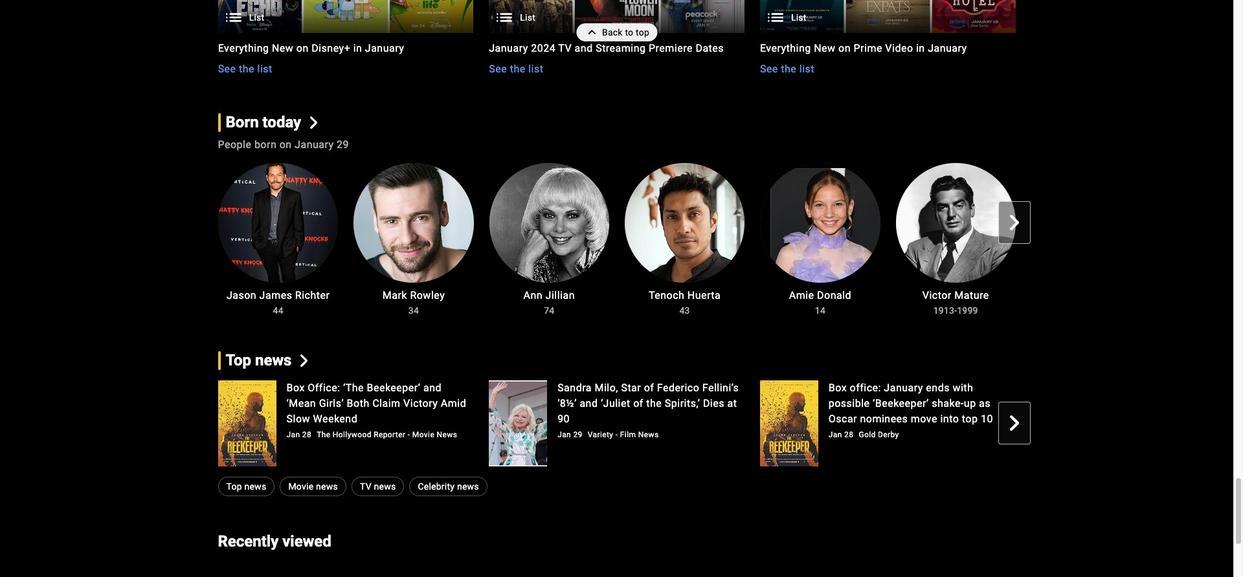 Task type: locate. For each thing, give the bounding box(es) containing it.
top news inside button
[[226, 482, 266, 492]]

1 horizontal spatial list group
[[489, 0, 745, 33]]

1 list from the left
[[249, 12, 265, 23]]

2 horizontal spatial on
[[839, 42, 851, 54]]

0 horizontal spatial top
[[636, 27, 650, 38]]

on inside 'link'
[[839, 42, 851, 54]]

news right "celebrity"
[[457, 482, 479, 492]]

news left tv news
[[316, 482, 338, 492]]

1913-
[[934, 306, 958, 316]]

top news down 44
[[226, 352, 292, 370]]

new
[[272, 42, 294, 54], [814, 42, 836, 54]]

and
[[575, 42, 593, 54], [424, 382, 442, 394], [580, 398, 598, 410]]

2 news from the left
[[639, 431, 659, 440]]

3 list from the left
[[791, 12, 807, 23]]

1 horizontal spatial -
[[616, 431, 618, 440]]

0 horizontal spatial -
[[408, 431, 410, 440]]

on for january
[[280, 138, 292, 151]]

1 horizontal spatial everything
[[760, 42, 811, 54]]

1 horizontal spatial of
[[644, 382, 654, 394]]

3 list group from the left
[[760, 0, 1016, 33]]

chevron right inline image
[[308, 116, 320, 129], [1008, 215, 1023, 230], [298, 355, 310, 367]]

2 - from the left
[[616, 431, 618, 440]]

2 28 from the left
[[845, 431, 854, 440]]

tv right the 2024
[[559, 42, 572, 54]]

1 list link from the left
[[218, 0, 474, 33]]

- right reporter
[[408, 431, 410, 440]]

top for top news link at bottom left
[[226, 352, 251, 370]]

28
[[302, 431, 312, 440], [845, 431, 854, 440]]

1 vertical spatial of
[[634, 398, 644, 410]]

list link for streaming
[[489, 0, 745, 33]]

disney+
[[312, 42, 351, 54]]

celebrity
[[418, 482, 455, 492]]

news right film
[[639, 431, 659, 440]]

0 horizontal spatial list link
[[218, 0, 474, 33]]

box inside box office: 'the beekeeper' and 'mean girls' both claim victory amid slow weekend jan 28 the hollywood reporter - movie news
[[287, 382, 305, 394]]

0 vertical spatial chevron right inline image
[[308, 116, 320, 129]]

list down the everything new on disney+ in january
[[257, 63, 273, 75]]

0 horizontal spatial tv
[[360, 482, 372, 492]]

movie inside box office: 'the beekeeper' and 'mean girls' both claim victory amid slow weekend jan 28 the hollywood reporter - movie news
[[412, 431, 435, 440]]

1 horizontal spatial see the list button
[[489, 61, 544, 77]]

1 list from the left
[[257, 63, 273, 75]]

list group for in
[[218, 0, 474, 33]]

everything new on disney+ in january link
[[218, 41, 474, 56]]

top up the box office: 'the beekeeper' and 'mean girls' both claim victory amid slow weekend "image"
[[226, 352, 251, 370]]

january inside 'link'
[[928, 42, 967, 54]]

jan
[[287, 431, 300, 440], [558, 431, 571, 440], [829, 431, 843, 440]]

2 horizontal spatial list
[[800, 63, 815, 75]]

3 see from the left
[[760, 63, 778, 75]]

in right disney+
[[353, 42, 362, 54]]

see the list for everything new on disney+ in january
[[218, 63, 273, 75]]

nominees
[[860, 413, 908, 425]]

box up possible
[[829, 382, 847, 394]]

top inside box office: january ends with possible 'beekeeper' shake-up as oscar nominees move into top 10 jan 28 gold derby
[[962, 413, 978, 425]]

0 vertical spatial and
[[575, 42, 593, 54]]

video
[[886, 42, 914, 54]]

0 horizontal spatial list
[[249, 12, 265, 23]]

0 horizontal spatial see the list button
[[218, 61, 273, 77]]

news
[[437, 431, 457, 440], [639, 431, 659, 440]]

14
[[815, 306, 826, 316]]

back to top button
[[576, 23, 657, 41]]

everything inside everything new on disney+ in january link
[[218, 42, 269, 54]]

0 horizontal spatial 28
[[302, 431, 312, 440]]

1 list group from the left
[[218, 0, 474, 33]]

jan inside the sandra milo, star of federico fellini's '8½' and 'juliet of the spirits,' dies at 90 jan 29 variety - film news
[[558, 431, 571, 440]]

2 horizontal spatial see
[[760, 63, 778, 75]]

box office: january ends with possible 'beekeeper' shake-up as oscar nominees move into top 10 image
[[760, 381, 819, 467]]

possible
[[829, 398, 870, 410]]

28 down oscar
[[845, 431, 854, 440]]

tv right movie news button
[[360, 482, 372, 492]]

3 list from the left
[[800, 63, 815, 75]]

news down 44
[[255, 352, 292, 370]]

news inside the sandra milo, star of federico fellini's '8½' and 'juliet of the spirits,' dies at 90 jan 29 variety - film news
[[639, 431, 659, 440]]

1 horizontal spatial 28
[[845, 431, 854, 440]]

top for the top news button at the left bottom of the page
[[226, 482, 242, 492]]

new inside 'link'
[[814, 42, 836, 54]]

news up recently
[[244, 482, 266, 492]]

'beekeeper'
[[873, 398, 929, 410]]

news for top news link at bottom left
[[255, 352, 292, 370]]

jan inside box office: january ends with possible 'beekeeper' shake-up as oscar nominees move into top 10 jan 28 gold derby
[[829, 431, 843, 440]]

0 horizontal spatial of
[[634, 398, 644, 410]]

2 list group from the left
[[489, 0, 745, 33]]

ends
[[926, 382, 950, 394]]

victor
[[923, 290, 952, 302]]

1 news from the left
[[437, 431, 457, 440]]

top news up recently
[[226, 482, 266, 492]]

movie right the top news button at the left bottom of the page
[[288, 482, 314, 492]]

2 vertical spatial chevron right inline image
[[298, 355, 310, 367]]

january down today
[[295, 138, 334, 151]]

1 horizontal spatial in
[[917, 42, 925, 54]]

1 see the list button from the left
[[218, 61, 273, 77]]

federico
[[657, 382, 700, 394]]

top inside button
[[226, 482, 242, 492]]

1 horizontal spatial box
[[829, 382, 847, 394]]

0 horizontal spatial list
[[257, 63, 273, 75]]

see the list button for everything new on disney+ in january
[[218, 61, 273, 77]]

- inside the sandra milo, star of federico fellini's '8½' and 'juliet of the spirits,' dies at 90 jan 29 variety - film news
[[616, 431, 618, 440]]

list link
[[218, 0, 474, 33], [489, 0, 745, 33], [760, 0, 1016, 33]]

1 everything from the left
[[218, 42, 269, 54]]

and up the "victory"
[[424, 382, 442, 394]]

1 28 from the left
[[302, 431, 312, 440]]

january up 'beekeeper'
[[884, 382, 924, 394]]

0 horizontal spatial movie
[[288, 482, 314, 492]]

1 see from the left
[[218, 63, 236, 75]]

1 vertical spatial tv
[[360, 482, 372, 492]]

expand less image
[[584, 23, 602, 41]]

0 horizontal spatial jan
[[287, 431, 300, 440]]

0 horizontal spatial see the list
[[218, 63, 273, 75]]

1 vertical spatial top
[[962, 413, 978, 425]]

see
[[218, 63, 236, 75], [489, 63, 507, 75], [760, 63, 778, 75]]

2024
[[531, 42, 556, 54]]

1 horizontal spatial see the list
[[489, 63, 544, 75]]

amie donald image
[[761, 163, 881, 283]]

production art image
[[218, 0, 474, 33], [489, 0, 745, 33], [760, 0, 1016, 33]]

1 horizontal spatial jan
[[558, 431, 571, 440]]

1 box from the left
[[287, 382, 305, 394]]

0 vertical spatial top
[[226, 352, 251, 370]]

2 vertical spatial and
[[580, 398, 598, 410]]

2 horizontal spatial list
[[791, 12, 807, 23]]

news for celebrity news button in the left of the page
[[457, 482, 479, 492]]

mark rowley image
[[354, 163, 474, 283]]

derby
[[878, 431, 899, 440]]

2 new from the left
[[814, 42, 836, 54]]

group containing box office: 'the beekeeper' and 'mean girls' both claim victory amid slow weekend
[[202, 381, 1031, 467]]

0 horizontal spatial production art image
[[218, 0, 474, 33]]

28 inside box office: 'the beekeeper' and 'mean girls' both claim victory amid slow weekend jan 28 the hollywood reporter - movie news
[[302, 431, 312, 440]]

top up recently
[[226, 482, 242, 492]]

as
[[979, 398, 991, 410]]

jan down oscar
[[829, 431, 843, 440]]

top news
[[226, 352, 292, 370], [226, 482, 266, 492]]

jan down 90 at the left of the page
[[558, 431, 571, 440]]

see the list button
[[218, 61, 273, 77], [489, 61, 544, 77], [760, 61, 815, 77]]

2 everything from the left
[[760, 42, 811, 54]]

2 list from the left
[[529, 63, 544, 75]]

everything
[[218, 42, 269, 54], [760, 42, 811, 54]]

tv inside group
[[559, 42, 572, 54]]

0 horizontal spatial in
[[353, 42, 362, 54]]

victory
[[404, 398, 438, 410]]

1 vertical spatial and
[[424, 382, 442, 394]]

in right video
[[917, 42, 925, 54]]

see for january 2024 tv and streaming premiere dates
[[489, 63, 507, 75]]

1 horizontal spatial top
[[962, 413, 978, 425]]

0 vertical spatial movie
[[412, 431, 435, 440]]

sandra milo, star of federico fellini's '8½' and 'juliet of the spirits,' dies at 90 image
[[489, 381, 547, 467]]

news down amid
[[437, 431, 457, 440]]

1 horizontal spatial news
[[639, 431, 659, 440]]

the
[[239, 63, 255, 75], [510, 63, 526, 75], [781, 63, 797, 75], [647, 398, 662, 410]]

3 list link from the left
[[760, 0, 1016, 33]]

january right video
[[928, 42, 967, 54]]

top right to
[[636, 27, 650, 38]]

movie
[[412, 431, 435, 440], [288, 482, 314, 492]]

see for everything new on disney+ in january
[[218, 63, 236, 75]]

and inside the sandra milo, star of federico fellini's '8½' and 'juliet of the spirits,' dies at 90 jan 29 variety - film news
[[580, 398, 598, 410]]

chevron right inline image inside top news link
[[298, 355, 310, 367]]

0 vertical spatial 29
[[337, 138, 349, 151]]

and down expand less image
[[575, 42, 593, 54]]

back to top
[[602, 27, 650, 38]]

1 horizontal spatial movie
[[412, 431, 435, 440]]

2 see the list from the left
[[489, 63, 544, 75]]

1 horizontal spatial see
[[489, 63, 507, 75]]

0 vertical spatial top
[[636, 27, 650, 38]]

2 horizontal spatial production art image
[[760, 0, 1016, 33]]

of down star
[[634, 398, 644, 410]]

tv
[[559, 42, 572, 54], [360, 482, 372, 492]]

box up 'mean
[[287, 382, 305, 394]]

box for box office: 'the beekeeper' and 'mean girls' both claim victory amid slow weekend
[[287, 382, 305, 394]]

0 horizontal spatial box
[[287, 382, 305, 394]]

2 production art image from the left
[[489, 0, 745, 33]]

the for everything new on prime video in january
[[781, 63, 797, 75]]

and down sandra on the bottom left of the page
[[580, 398, 598, 410]]

on right born
[[280, 138, 292, 151]]

list for and
[[529, 63, 544, 75]]

donald
[[817, 290, 852, 302]]

see the list
[[218, 63, 273, 75], [489, 63, 544, 75], [760, 63, 815, 75]]

0 vertical spatial of
[[644, 382, 654, 394]]

2 see from the left
[[489, 63, 507, 75]]

1 vertical spatial top
[[226, 482, 242, 492]]

january right disney+
[[365, 42, 404, 54]]

celebrity news button
[[410, 477, 488, 497]]

sandra
[[558, 382, 592, 394]]

1 horizontal spatial list
[[529, 63, 544, 75]]

box inside box office: january ends with possible 'beekeeper' shake-up as oscar nominees move into top 10 jan 28 gold derby
[[829, 382, 847, 394]]

news left "celebrity"
[[374, 482, 396, 492]]

mature
[[955, 290, 990, 302]]

1 vertical spatial 29
[[574, 431, 583, 440]]

- inside box office: 'the beekeeper' and 'mean girls' both claim victory amid slow weekend jan 28 the hollywood reporter - movie news
[[408, 431, 410, 440]]

january 2024 tv and streaming premiere dates
[[489, 42, 724, 54]]

29 inside the sandra milo, star of federico fellini's '8½' and 'juliet of the spirits,' dies at 90 jan 29 variety - film news
[[574, 431, 583, 440]]

ann jillian image
[[489, 163, 609, 283]]

28 inside box office: january ends with possible 'beekeeper' shake-up as oscar nominees move into top 10 jan 28 gold derby
[[845, 431, 854, 440]]

- left film
[[616, 431, 618, 440]]

1 jan from the left
[[287, 431, 300, 440]]

1 horizontal spatial list link
[[489, 0, 745, 33]]

1 new from the left
[[272, 42, 294, 54]]

0 horizontal spatial see
[[218, 63, 236, 75]]

top inside top news link
[[226, 352, 251, 370]]

of right star
[[644, 382, 654, 394]]

2 list link from the left
[[489, 0, 745, 33]]

0 horizontal spatial news
[[437, 431, 457, 440]]

3 jan from the left
[[829, 431, 843, 440]]

huerta
[[688, 290, 721, 302]]

reporter
[[374, 431, 406, 440]]

0 horizontal spatial new
[[272, 42, 294, 54]]

fellini's
[[703, 382, 739, 394]]

milo,
[[595, 382, 619, 394]]

1 horizontal spatial on
[[297, 42, 309, 54]]

sandra milo, star of federico fellini's '8½' and 'juliet of the spirits,' dies at 90 jan 29 variety - film news
[[558, 382, 739, 440]]

the
[[317, 431, 331, 440]]

list down the 2024
[[529, 63, 544, 75]]

news
[[255, 352, 292, 370], [244, 482, 266, 492], [316, 482, 338, 492], [374, 482, 396, 492], [457, 482, 479, 492]]

90
[[558, 413, 570, 425]]

2 horizontal spatial jan
[[829, 431, 843, 440]]

january left the 2024
[[489, 42, 528, 54]]

2 see the list button from the left
[[489, 61, 544, 77]]

1 horizontal spatial tv
[[559, 42, 572, 54]]

everything for everything new on disney+ in january
[[218, 42, 269, 54]]

everything new on disney+ in january
[[218, 42, 404, 54]]

everything for everything new on prime video in january
[[760, 42, 811, 54]]

list group
[[218, 0, 474, 33], [489, 0, 745, 33], [760, 0, 1016, 33]]

29
[[337, 138, 349, 151], [574, 431, 583, 440]]

on left prime
[[839, 42, 851, 54]]

january
[[365, 42, 404, 54], [489, 42, 528, 54], [928, 42, 967, 54], [295, 138, 334, 151], [884, 382, 924, 394]]

1 production art image from the left
[[218, 0, 474, 33]]

1 horizontal spatial production art image
[[489, 0, 745, 33]]

0 vertical spatial tv
[[559, 42, 572, 54]]

in inside 'link'
[[917, 42, 925, 54]]

see the list button for january 2024 tv and streaming premiere dates
[[489, 61, 544, 77]]

movie inside button
[[288, 482, 314, 492]]

2 box from the left
[[829, 382, 847, 394]]

1 horizontal spatial new
[[814, 42, 836, 54]]

movie down the "victory"
[[412, 431, 435, 440]]

new left prime
[[814, 42, 836, 54]]

recently
[[218, 533, 279, 551]]

up
[[964, 398, 977, 410]]

1 horizontal spatial list
[[520, 12, 536, 23]]

0 horizontal spatial list group
[[218, 0, 474, 33]]

2 jan from the left
[[558, 431, 571, 440]]

1 see the list from the left
[[218, 63, 273, 75]]

on for disney+
[[297, 42, 309, 54]]

2 in from the left
[[917, 42, 925, 54]]

2 horizontal spatial see the list
[[760, 63, 815, 75]]

top news for the top news button at the left bottom of the page
[[226, 482, 266, 492]]

1 horizontal spatial 29
[[574, 431, 583, 440]]

on left disney+
[[297, 42, 309, 54]]

0 horizontal spatial on
[[280, 138, 292, 151]]

chevron right inline image inside born today link
[[308, 116, 320, 129]]

jan inside box office: 'the beekeeper' and 'mean girls' both claim victory amid slow weekend jan 28 the hollywood reporter - movie news
[[287, 431, 300, 440]]

news for the
[[639, 431, 659, 440]]

0 vertical spatial top news
[[226, 352, 292, 370]]

new for disney+
[[272, 42, 294, 54]]

the inside the sandra milo, star of federico fellini's '8½' and 'juliet of the spirits,' dies at 90 jan 29 variety - film news
[[647, 398, 662, 410]]

3 see the list from the left
[[760, 63, 815, 75]]

2 horizontal spatial list group
[[760, 0, 1016, 33]]

with
[[953, 382, 974, 394]]

'the
[[343, 382, 364, 394]]

top down 'up'
[[962, 413, 978, 425]]

1 vertical spatial top news
[[226, 482, 266, 492]]

new left disney+
[[272, 42, 294, 54]]

both
[[347, 398, 370, 410]]

group containing january 2024 tv and streaming premiere dates
[[489, 0, 745, 77]]

group
[[0, 0, 202, 33], [0, 0, 202, 33], [218, 0, 474, 77], [489, 0, 745, 77], [760, 0, 1016, 77], [202, 163, 1031, 316], [218, 163, 338, 283], [354, 163, 474, 283], [489, 163, 609, 283], [625, 163, 745, 283], [761, 163, 881, 283], [896, 163, 1016, 283], [202, 381, 1031, 467]]

1 vertical spatial movie
[[288, 482, 314, 492]]

on for prime
[[839, 42, 851, 54]]

natty knocks 2023 image
[[218, 163, 338, 283]]

top news link
[[218, 352, 310, 370]]

2 list from the left
[[520, 12, 536, 23]]

28 left the
[[302, 431, 312, 440]]

1 - from the left
[[408, 431, 410, 440]]

2 horizontal spatial see the list button
[[760, 61, 815, 77]]

3 see the list button from the left
[[760, 61, 815, 77]]

list down everything new on prime video in january
[[800, 63, 815, 75]]

of
[[644, 382, 654, 394], [634, 398, 644, 410]]

news inside box office: 'the beekeeper' and 'mean girls' both claim victory amid slow weekend jan 28 the hollywood reporter - movie news
[[437, 431, 457, 440]]

74
[[544, 306, 555, 316]]

everything inside 'everything new on prime video in january' 'link'
[[760, 42, 811, 54]]

jan down slow in the bottom left of the page
[[287, 431, 300, 440]]

everything new on prime video in january link
[[760, 41, 1016, 56]]

2 horizontal spatial list link
[[760, 0, 1016, 33]]

0 horizontal spatial everything
[[218, 42, 269, 54]]

viewed
[[283, 533, 332, 551]]

3 production art image from the left
[[760, 0, 1016, 33]]

list for disney+
[[257, 63, 273, 75]]

top
[[636, 27, 650, 38], [962, 413, 978, 425]]



Task type: describe. For each thing, give the bounding box(es) containing it.
top news button
[[218, 477, 275, 497]]

- for claim
[[408, 431, 410, 440]]

list group for video
[[760, 0, 1016, 33]]

tenoch huerta image
[[625, 163, 745, 283]]

girls'
[[319, 398, 344, 410]]

0 horizontal spatial 29
[[337, 138, 349, 151]]

see for everything new on prime video in january
[[760, 63, 778, 75]]

see the list button for everything new on prime video in january
[[760, 61, 815, 77]]

born today
[[226, 113, 301, 131]]

back
[[602, 27, 623, 38]]

list link for video
[[760, 0, 1016, 33]]

weekend
[[313, 413, 358, 425]]

news for amid
[[437, 431, 457, 440]]

victor mature 1913-1999
[[923, 290, 990, 316]]

rowley
[[410, 290, 445, 302]]

amid
[[441, 398, 466, 410]]

film
[[620, 431, 636, 440]]

office:
[[308, 382, 340, 394]]

news for the top news button at the left bottom of the page
[[244, 482, 266, 492]]

oscar
[[829, 413, 858, 425]]

production art image for streaming
[[489, 0, 745, 33]]

celebrity news
[[418, 482, 479, 492]]

top inside button
[[636, 27, 650, 38]]

tv news button
[[352, 477, 404, 497]]

chevron right inline image
[[1008, 416, 1023, 431]]

production art image for video
[[760, 0, 1016, 33]]

new for prime
[[814, 42, 836, 54]]

born
[[254, 138, 277, 151]]

jillian
[[546, 290, 575, 302]]

1 in from the left
[[353, 42, 362, 54]]

group containing everything new on disney+ in january
[[218, 0, 474, 77]]

richter
[[295, 290, 330, 302]]

into
[[941, 413, 959, 425]]

box office: 'the beekeeper' and 'mean girls' both claim victory amid slow weekend image
[[218, 381, 276, 467]]

'mean
[[287, 398, 316, 410]]

list for prime
[[800, 63, 815, 75]]

streaming
[[596, 42, 646, 54]]

january 2024 tv and streaming premiere dates link
[[489, 41, 745, 56]]

movie news button
[[280, 477, 346, 497]]

dies
[[703, 398, 725, 410]]

box office: 'the beekeeper' and 'mean girls' both claim victory amid slow weekend jan 28 the hollywood reporter - movie news
[[287, 382, 466, 440]]

chevron right inline image for news
[[298, 355, 310, 367]]

hollywood
[[333, 431, 372, 440]]

shake-
[[932, 398, 964, 410]]

1 vertical spatial chevron right inline image
[[1008, 215, 1023, 230]]

list group for streaming
[[489, 0, 745, 33]]

everything new on prime video in january
[[760, 42, 967, 54]]

list for everything new on disney+ in january
[[249, 12, 265, 23]]

james
[[259, 290, 292, 302]]

44
[[273, 306, 284, 316]]

born today link
[[218, 113, 320, 132]]

variety
[[588, 431, 614, 440]]

movie news
[[288, 482, 338, 492]]

slow
[[287, 413, 310, 425]]

box office: january ends with possible 'beekeeper' shake-up as oscar nominees move into top 10 jan 28 gold derby
[[829, 382, 994, 440]]

move
[[911, 413, 938, 425]]

top news for top news link at bottom left
[[226, 352, 292, 370]]

dates
[[696, 42, 724, 54]]

group containing jason james richter
[[202, 163, 1031, 316]]

production art image for in
[[218, 0, 474, 33]]

list for january 2024 tv and streaming premiere dates
[[520, 12, 536, 23]]

claim
[[373, 398, 401, 410]]

news for 'tv news' button
[[374, 482, 396, 492]]

victor mature c. 1952 image
[[896, 163, 1016, 283]]

spirits,'
[[665, 398, 700, 410]]

tenoch
[[649, 290, 685, 302]]

tv news
[[360, 482, 396, 492]]

premiere
[[649, 42, 693, 54]]

the for january 2024 tv and streaming premiere dates
[[510, 63, 526, 75]]

mark rowley 34
[[383, 290, 445, 316]]

see the list for everything new on prime video in january
[[760, 63, 815, 75]]

chevron right inline image for today
[[308, 116, 320, 129]]

people
[[218, 138, 252, 151]]

group containing everything new on prime video in january
[[760, 0, 1016, 77]]

today
[[263, 113, 301, 131]]

people born on january 29
[[218, 138, 349, 151]]

list for everything new on prime video in january
[[791, 12, 807, 23]]

to
[[625, 27, 634, 38]]

tv inside button
[[360, 482, 372, 492]]

news for movie news button
[[316, 482, 338, 492]]

prime
[[854, 42, 883, 54]]

1999
[[957, 306, 979, 316]]

jason
[[227, 290, 257, 302]]

at
[[728, 398, 737, 410]]

recently viewed
[[218, 533, 332, 551]]

mark
[[383, 290, 407, 302]]

january inside box office: january ends with possible 'beekeeper' shake-up as oscar nominees move into top 10 jan 28 gold derby
[[884, 382, 924, 394]]

ann jillian 74
[[524, 290, 575, 316]]

43
[[680, 306, 690, 316]]

star
[[621, 382, 641, 394]]

tenoch huerta 43
[[649, 290, 721, 316]]

and inside box office: 'the beekeeper' and 'mean girls' both claim victory amid slow weekend jan 28 the hollywood reporter - movie news
[[424, 382, 442, 394]]

amie
[[789, 290, 815, 302]]

amie donald 14
[[789, 290, 852, 316]]

box for box office: january ends with possible 'beekeeper' shake-up as oscar nominees move into top 10
[[829, 382, 847, 394]]

the for everything new on disney+ in january
[[239, 63, 255, 75]]

beekeeper'
[[367, 382, 421, 394]]

- for 'juliet
[[616, 431, 618, 440]]

'juliet
[[601, 398, 631, 410]]

office:
[[850, 382, 881, 394]]

jason james richter 44
[[227, 290, 330, 316]]

born
[[226, 113, 259, 131]]

see the list for january 2024 tv and streaming premiere dates
[[489, 63, 544, 75]]

ann
[[524, 290, 543, 302]]

gold
[[859, 431, 876, 440]]

10
[[981, 413, 994, 425]]

list link for in
[[218, 0, 474, 33]]



Task type: vqa. For each thing, say whether or not it's contained in the screenshot.
56m
no



